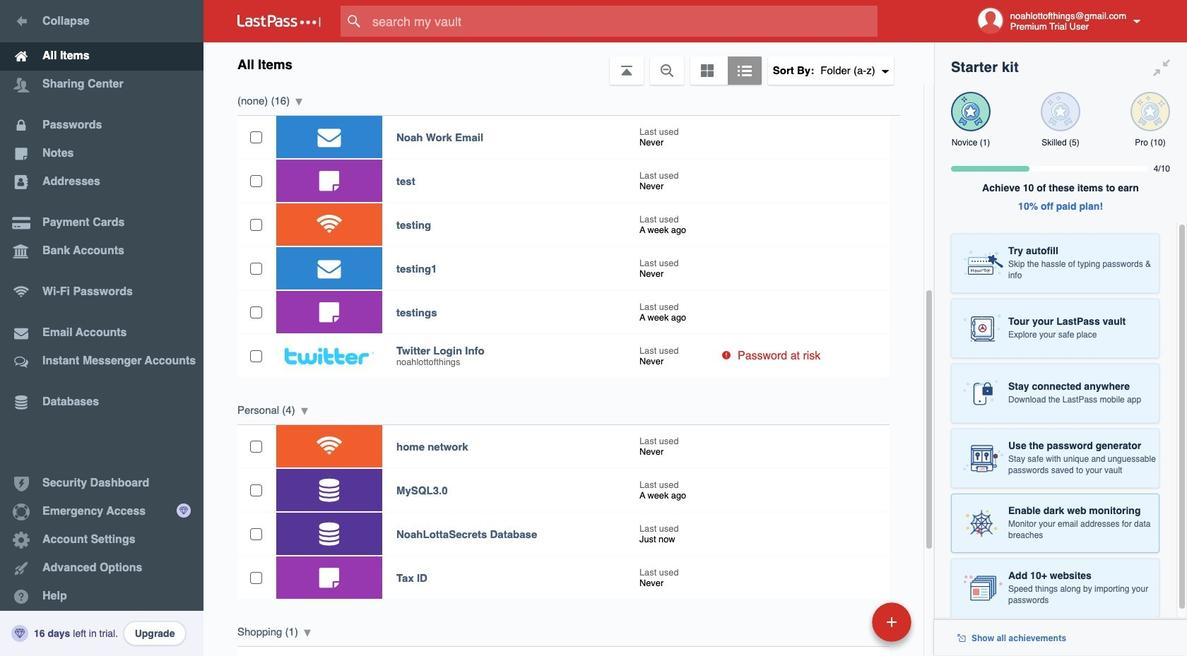 Task type: locate. For each thing, give the bounding box(es) containing it.
search my vault text field
[[341, 6, 905, 37]]

main navigation navigation
[[0, 0, 204, 657]]



Task type: describe. For each thing, give the bounding box(es) containing it.
Search search field
[[341, 6, 905, 37]]

lastpass image
[[237, 15, 321, 28]]

new item element
[[775, 602, 917, 642]]

new item navigation
[[775, 599, 920, 657]]

vault options navigation
[[204, 42, 934, 85]]



